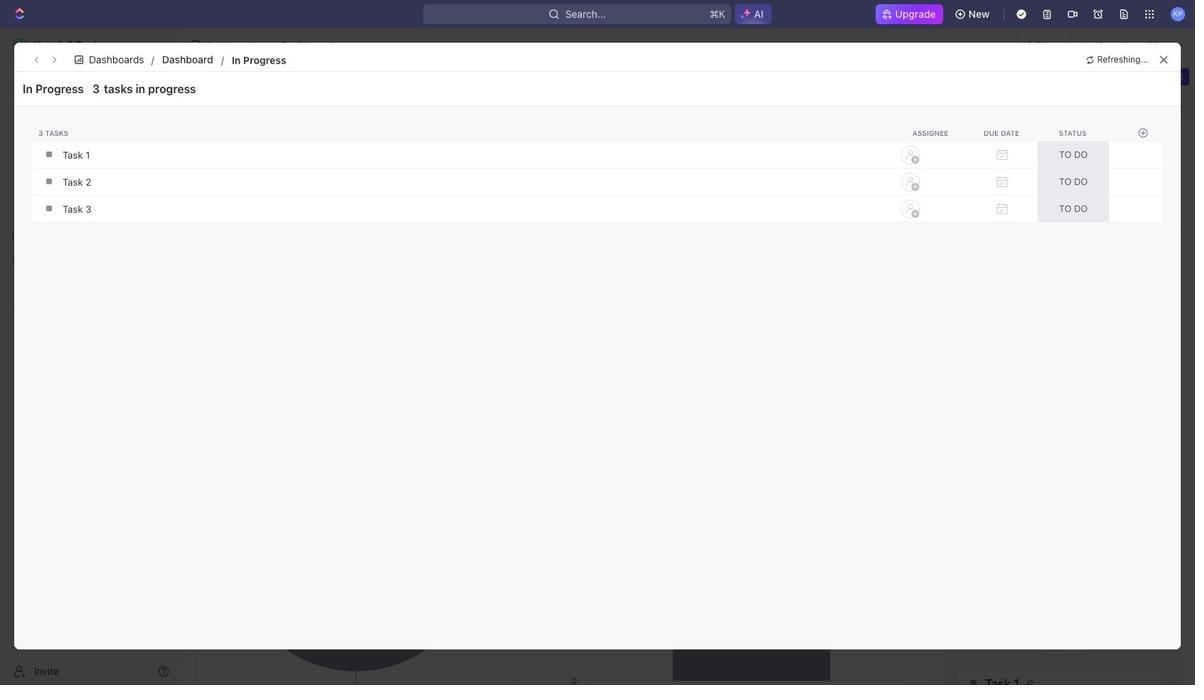 Task type: locate. For each thing, give the bounding box(es) containing it.
alert
[[182, 91, 1196, 122]]

tree inside sidebar navigation
[[6, 272, 175, 464]]

None text field
[[281, 36, 591, 54]]

sidebar navigation
[[0, 28, 182, 685]]

tree
[[6, 272, 175, 464]]



Task type: vqa. For each thing, say whether or not it's contained in the screenshot.
ENTERPRISE image
no



Task type: describe. For each thing, give the bounding box(es) containing it.
user group image
[[15, 303, 25, 312]]



